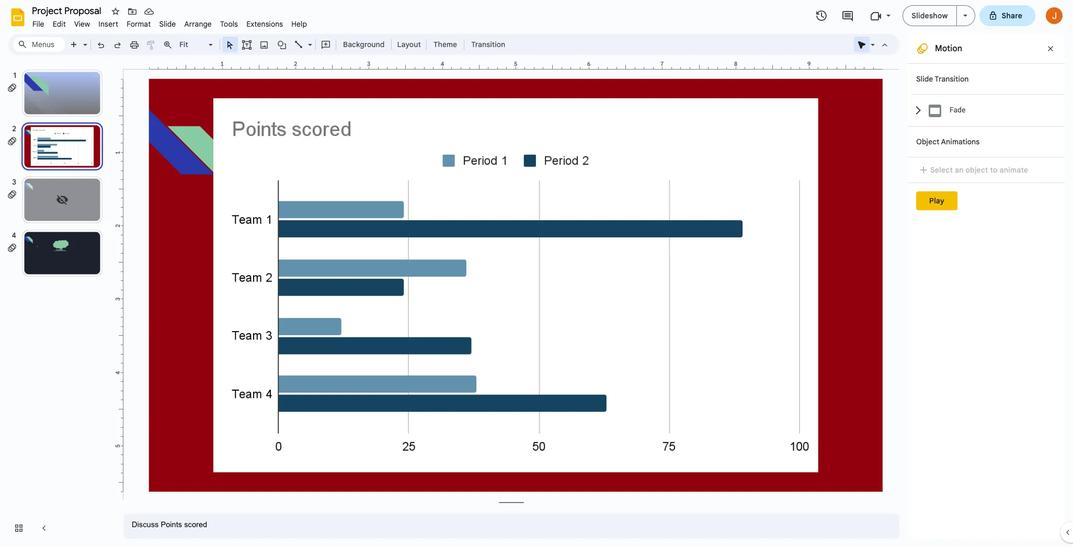 Task type: describe. For each thing, give the bounding box(es) containing it.
live pointer settings image
[[868, 38, 875, 41]]

select an object to animate
[[931, 165, 1029, 175]]

edit
[[53, 19, 66, 29]]

select an object to animate button
[[917, 164, 1035, 176]]

select
[[931, 165, 953, 175]]

layout
[[397, 40, 421, 49]]

Star checkbox
[[108, 4, 123, 19]]

motion
[[935, 43, 963, 54]]

slide for slide
[[159, 19, 176, 29]]

theme button
[[429, 37, 462, 52]]

view menu item
[[70, 18, 94, 30]]

transition button
[[467, 37, 510, 52]]

edit menu item
[[48, 18, 70, 30]]

Menus field
[[13, 37, 65, 52]]

Rename text field
[[28, 4, 107, 17]]

menu bar banner
[[0, 0, 1073, 547]]

slide menu item
[[155, 18, 180, 30]]

view
[[74, 19, 90, 29]]

insert menu item
[[94, 18, 123, 30]]

object
[[917, 137, 940, 146]]

background
[[343, 40, 385, 49]]

arrange
[[184, 19, 212, 29]]

help
[[292, 19, 307, 29]]

play button
[[917, 191, 958, 210]]

slideshow
[[912, 11, 948, 20]]

fade tab
[[912, 94, 1065, 126]]

animations
[[941, 137, 980, 146]]

object
[[966, 165, 989, 175]]

to
[[991, 165, 998, 175]]

an
[[955, 165, 964, 175]]

format
[[127, 19, 151, 29]]

slide transition
[[917, 74, 969, 84]]

insert image image
[[258, 37, 270, 52]]

transition inside motion section
[[935, 74, 969, 84]]

play
[[930, 196, 945, 206]]

file menu item
[[28, 18, 48, 30]]

background button
[[338, 37, 389, 52]]

select line image
[[306, 38, 312, 41]]

insert
[[99, 19, 118, 29]]

menu bar inside menu bar banner
[[28, 14, 311, 31]]



Task type: locate. For each thing, give the bounding box(es) containing it.
slideshow button
[[903, 5, 957, 26]]

menu bar containing file
[[28, 14, 311, 31]]

format menu item
[[123, 18, 155, 30]]

shape image
[[276, 37, 288, 52]]

Zoom text field
[[178, 37, 207, 52]]

0 vertical spatial slide
[[159, 19, 176, 29]]

mode and view toolbar
[[854, 34, 894, 55]]

arrange menu item
[[180, 18, 216, 30]]

fade
[[950, 106, 966, 114]]

slide for slide transition
[[917, 74, 933, 84]]

help menu item
[[287, 18, 311, 30]]

slide inside motion section
[[917, 74, 933, 84]]

1 vertical spatial slide
[[917, 74, 933, 84]]

tools
[[220, 19, 238, 29]]

main toolbar
[[65, 37, 511, 52]]

1 horizontal spatial transition
[[935, 74, 969, 84]]

layout button
[[394, 37, 424, 52]]

transition
[[471, 40, 505, 49], [935, 74, 969, 84]]

extensions
[[246, 19, 283, 29]]

new slide with layout image
[[81, 38, 87, 41]]

slide inside menu item
[[159, 19, 176, 29]]

motion section
[[908, 34, 1065, 539]]

transition down motion
[[935, 74, 969, 84]]

1 vertical spatial transition
[[935, 74, 969, 84]]

navigation inside motion application
[[0, 59, 115, 547]]

theme
[[434, 40, 457, 49]]

slide
[[159, 19, 176, 29], [917, 74, 933, 84]]

file
[[32, 19, 44, 29]]

Zoom field
[[176, 37, 218, 52]]

animate
[[1000, 165, 1029, 175]]

0 horizontal spatial slide
[[159, 19, 176, 29]]

0 horizontal spatial transition
[[471, 40, 505, 49]]

extensions menu item
[[242, 18, 287, 30]]

transition inside button
[[471, 40, 505, 49]]

navigation
[[0, 59, 115, 547]]

tools menu item
[[216, 18, 242, 30]]

1 horizontal spatial slide
[[917, 74, 933, 84]]

0 vertical spatial transition
[[471, 40, 505, 49]]

menu bar
[[28, 14, 311, 31]]

motion application
[[0, 0, 1073, 547]]

object animations
[[917, 137, 980, 146]]

presentation options image
[[963, 15, 968, 17]]

transition right theme button
[[471, 40, 505, 49]]

share
[[1002, 11, 1023, 20]]

share button
[[980, 5, 1036, 26]]



Task type: vqa. For each thing, say whether or not it's contained in the screenshot.
Slide
yes



